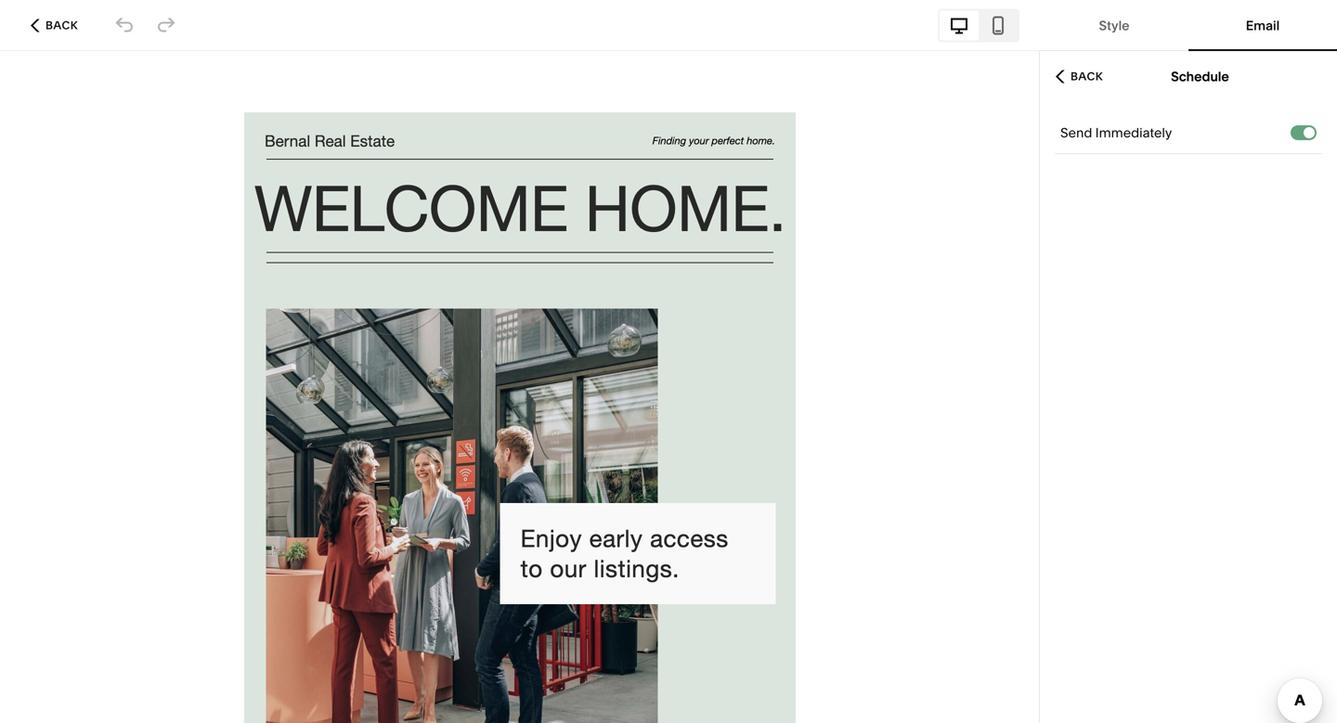Task type: vqa. For each thing, say whether or not it's contained in the screenshot.
Products's the Products
no



Task type: describe. For each thing, give the bounding box(es) containing it.
real
[[315, 132, 346, 150]]

tab list containing style
[[1040, 0, 1338, 51]]

our
[[550, 555, 587, 583]]

enjoy early access to our listings.
[[521, 525, 736, 583]]

home.
[[585, 171, 786, 245]]

home.
[[747, 135, 776, 147]]

1 horizontal spatial back button
[[1051, 56, 1109, 97]]

listings.
[[594, 555, 680, 583]]

welcome
[[254, 171, 568, 245]]

estate
[[350, 132, 395, 150]]

your
[[689, 135, 709, 147]]

immediately
[[1096, 125, 1172, 141]]

send immediately
[[1061, 125, 1172, 141]]

0 horizontal spatial tab list
[[940, 11, 1018, 40]]

send
[[1061, 125, 1093, 141]]

style
[[1099, 18, 1130, 33]]

0 vertical spatial back
[[46, 19, 78, 32]]

welcome home.
[[254, 171, 786, 245]]

2 3tzcm image from the left
[[156, 15, 177, 36]]

enjoy
[[521, 525, 582, 553]]

schedule
[[1171, 69, 1230, 85]]

email
[[1246, 18, 1280, 33]]

style button
[[1046, 0, 1183, 51]]

bernal real estate
[[265, 132, 395, 150]]



Task type: locate. For each thing, give the bounding box(es) containing it.
1 horizontal spatial tab list
[[1040, 0, 1338, 51]]

early
[[590, 525, 643, 553]]

1 horizontal spatial back
[[1071, 70, 1104, 83]]

perfect
[[712, 135, 744, 147]]

access
[[650, 525, 729, 553]]

back
[[46, 19, 78, 32], [1071, 70, 1104, 83]]

0 horizontal spatial back button
[[25, 5, 84, 46]]

1 3tzcm image from the left
[[114, 15, 135, 36]]

finding
[[653, 135, 687, 147]]

tab list
[[1040, 0, 1338, 51], [940, 11, 1018, 40]]

0 vertical spatial back button
[[25, 5, 84, 46]]

back button
[[25, 5, 84, 46], [1051, 56, 1109, 97]]

0 horizontal spatial 3tzcm image
[[114, 15, 135, 36]]

1 horizontal spatial 3tzcm image
[[156, 15, 177, 36]]

email button
[[1195, 0, 1332, 51]]

to
[[521, 555, 543, 583]]

1 vertical spatial back button
[[1051, 56, 1109, 97]]

1 vertical spatial back
[[1071, 70, 1104, 83]]

finding your perfect home.
[[653, 135, 776, 147]]

0 horizontal spatial back
[[46, 19, 78, 32]]

bernal
[[265, 132, 310, 150]]

3tzcm image
[[114, 15, 135, 36], [156, 15, 177, 36]]

None checkbox
[[1304, 127, 1315, 138]]



